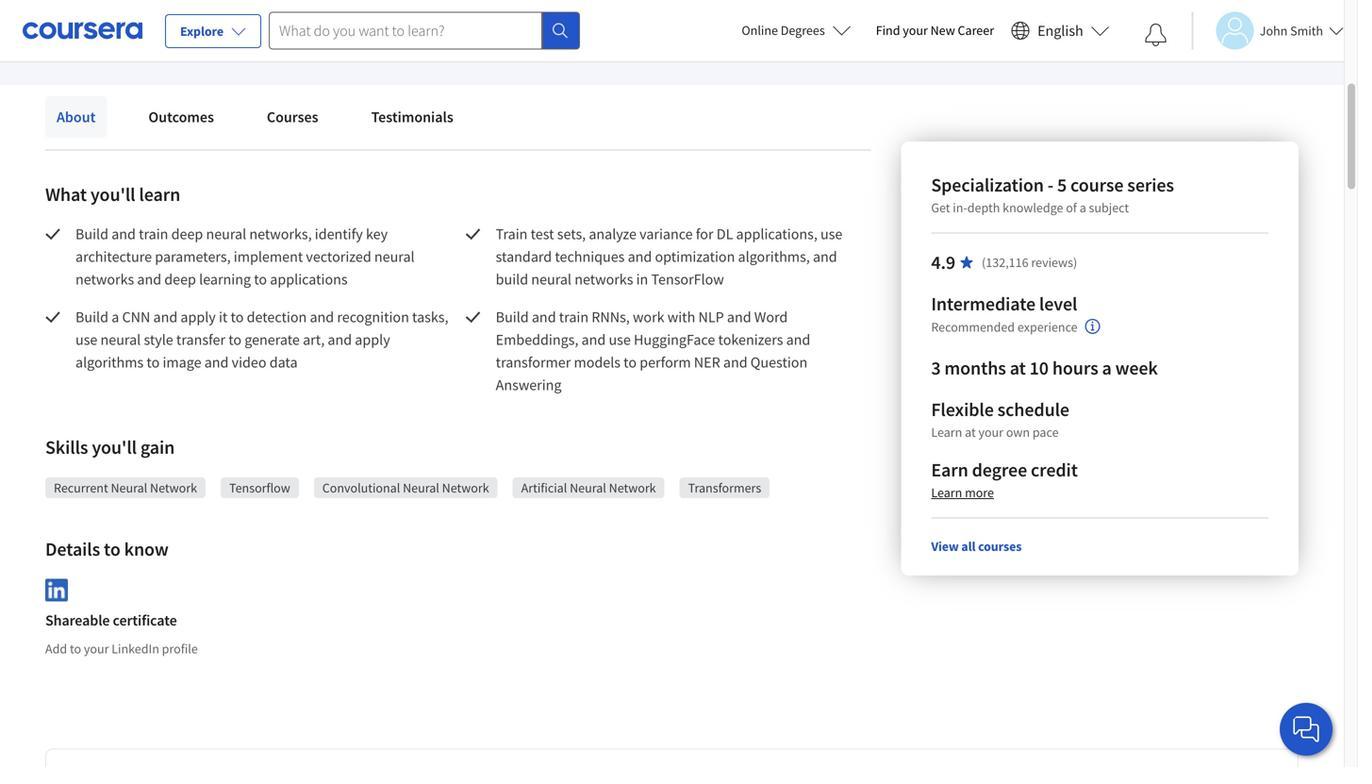 Task type: describe. For each thing, give the bounding box(es) containing it.
train for embeddings,
[[559, 308, 589, 326]]

flexible schedule learn at your own pace
[[932, 398, 1070, 441]]

at inside flexible schedule learn at your own pace
[[965, 424, 976, 441]]

gain
[[140, 435, 175, 459]]

earn
[[932, 458, 969, 482]]

recurrent neural network
[[54, 479, 197, 496]]

transformers
[[688, 479, 762, 496]]

and down transfer
[[204, 353, 229, 372]]

to up video
[[229, 330, 242, 349]]

and up the models
[[582, 330, 606, 349]]

0 vertical spatial apply
[[181, 308, 216, 326]]

week
[[1116, 356, 1158, 380]]

smith
[[1291, 22, 1324, 39]]

and up question
[[787, 330, 811, 349]]

to right add on the bottom left of the page
[[70, 640, 81, 657]]

own
[[1007, 424, 1030, 441]]

and up the style on the left top of page
[[153, 308, 178, 326]]

and up tokenizers
[[727, 308, 752, 326]]

build a cnn and apply it to detection and recognition tasks, use neural style transfer to generate art, and apply algorithms to image and video data
[[75, 308, 452, 372]]

recognition
[[337, 308, 409, 326]]

to down the style on the left top of page
[[147, 353, 160, 372]]

algorithms,
[[738, 247, 810, 266]]

0 vertical spatial deep
[[171, 225, 203, 243]]

learn inside earn degree credit learn more
[[932, 484, 963, 501]]

models
[[574, 353, 621, 372]]

show notifications image
[[1145, 24, 1168, 46]]

implement
[[234, 247, 303, 266]]

all
[[962, 538, 976, 555]]

data
[[270, 353, 298, 372]]

a inside build a cnn and apply it to detection and recognition tasks, use neural style transfer to generate art, and apply algorithms to image and video data
[[112, 308, 119, 326]]

embeddings,
[[496, 330, 579, 349]]

a inside specialization - 5 course series get in-depth knowledge of a subject
[[1080, 199, 1087, 216]]

in-
[[953, 199, 968, 216]]

english button
[[1004, 0, 1118, 61]]

neural inside the train test sets, analyze variance for dl applications, use standard techniques and optimization algorithms, and build neural networks in tensorflow
[[532, 270, 572, 289]]

about link
[[45, 96, 107, 138]]

build for build and train rnns, work with nlp and word embeddings, and use huggingface tokenizers and transformer models to perform ner and question answering
[[496, 308, 529, 326]]

specialization - 5 course series get in-depth knowledge of a subject
[[932, 173, 1175, 216]]

applications,
[[736, 225, 818, 243]]

courses
[[979, 538, 1022, 555]]

add
[[45, 640, 67, 657]]

you'll for what
[[90, 183, 135, 206]]

2 vertical spatial your
[[84, 640, 109, 657]]

find your new career
[[876, 22, 995, 39]]

network for artificial neural network
[[609, 479, 656, 496]]

pace
[[1033, 424, 1059, 441]]

recurrent
[[54, 479, 108, 496]]

neural down "key"
[[375, 247, 415, 266]]

testimonials
[[371, 108, 454, 126]]

cnn
[[122, 308, 150, 326]]

use inside the train test sets, analyze variance for dl applications, use standard techniques and optimization algorithms, and build neural networks in tensorflow
[[821, 225, 843, 243]]

build and train rnns, work with nlp and word embeddings, and use huggingface tokenizers and transformer models to perform ner and question answering
[[496, 308, 814, 394]]

1 vertical spatial deep
[[164, 270, 196, 289]]

817,305
[[45, 19, 98, 38]]

transformer
[[496, 353, 571, 372]]

4.9
[[932, 251, 956, 274]]

and right the art,
[[328, 330, 352, 349]]

generate
[[245, 330, 300, 349]]

variance
[[640, 225, 693, 243]]

neural inside build a cnn and apply it to detection and recognition tasks, use neural style transfer to generate art, and apply algorithms to image and video data
[[101, 330, 141, 349]]

train
[[496, 225, 528, 243]]

get
[[932, 199, 951, 216]]

enrolled
[[151, 19, 203, 38]]

applications
[[270, 270, 348, 289]]

learn inside flexible schedule learn at your own pace
[[932, 424, 963, 441]]

outcomes link
[[137, 96, 225, 138]]

schedule
[[998, 398, 1070, 421]]

convolutional
[[322, 479, 400, 496]]

with
[[668, 308, 696, 326]]

certificate
[[113, 611, 177, 630]]

networks,
[[249, 225, 312, 243]]

and up in
[[628, 247, 652, 266]]

3
[[932, 356, 941, 380]]

and up the embeddings,
[[532, 308, 556, 326]]

recommended experience
[[932, 318, 1078, 335]]

your inside find your new career link
[[903, 22, 928, 39]]

nlp
[[699, 308, 724, 326]]

john smith button
[[1192, 12, 1345, 50]]

techniques
[[555, 247, 625, 266]]

add to your linkedin profile
[[45, 640, 198, 657]]

rnns,
[[592, 308, 630, 326]]

hours
[[1053, 356, 1099, 380]]

information about difficulty level pre-requisites. image
[[1086, 319, 1101, 334]]

use for build a cnn and apply it to detection and recognition tasks, use neural style transfer to generate art, and apply algorithms to image and video data
[[75, 330, 98, 349]]

learn
[[139, 183, 180, 206]]

and up cnn on the left
[[137, 270, 161, 289]]

analyze
[[589, 225, 637, 243]]

network for recurrent neural network
[[150, 479, 197, 496]]

artificial
[[521, 479, 567, 496]]

convolutional neural network
[[322, 479, 489, 496]]

intermediate
[[932, 292, 1036, 316]]

dl
[[717, 225, 733, 243]]

neural up parameters,
[[206, 225, 246, 243]]

network for convolutional neural network
[[442, 479, 489, 496]]

3 months at 10 hours a week
[[932, 356, 1158, 380]]

what you'll learn
[[45, 183, 180, 206]]

build and train deep neural networks, identify key architecture parameters, implement vectorized neural networks and deep learning to applications
[[75, 225, 418, 289]]

online degrees button
[[727, 9, 867, 51]]

question
[[751, 353, 808, 372]]

5
[[1058, 173, 1067, 197]]

video
[[232, 353, 267, 372]]

chat with us image
[[1292, 714, 1322, 744]]

train test sets, analyze variance for dl applications, use standard techniques and optimization algorithms, and build neural networks in tensorflow
[[496, 225, 846, 289]]

you'll for skills
[[92, 435, 137, 459]]

perform
[[640, 353, 691, 372]]



Task type: vqa. For each thing, say whether or not it's contained in the screenshot.
perceptilabs logo
no



Task type: locate. For each thing, give the bounding box(es) containing it.
1 horizontal spatial networks
[[575, 270, 634, 289]]

use down rnns,
[[609, 330, 631, 349]]

explore button
[[165, 14, 261, 48]]

neural down skills you'll gain in the bottom of the page
[[111, 479, 147, 496]]

0 horizontal spatial networks
[[75, 270, 134, 289]]

career
[[958, 22, 995, 39]]

1 horizontal spatial neural
[[403, 479, 440, 496]]

apply up transfer
[[181, 308, 216, 326]]

john smith
[[1260, 22, 1324, 39]]

at down flexible
[[965, 424, 976, 441]]

neural
[[206, 225, 246, 243], [375, 247, 415, 266], [532, 270, 572, 289], [101, 330, 141, 349]]

neural right artificial
[[570, 479, 607, 496]]

view all courses
[[932, 538, 1022, 555]]

1 vertical spatial learn
[[932, 484, 963, 501]]

2 vertical spatial a
[[1103, 356, 1112, 380]]

learn down earn
[[932, 484, 963, 501]]

neural
[[111, 479, 147, 496], [403, 479, 440, 496], [570, 479, 607, 496]]

for
[[696, 225, 714, 243]]

to left know
[[104, 537, 121, 561]]

test
[[531, 225, 554, 243]]

1 horizontal spatial at
[[1010, 356, 1026, 380]]

experience
[[1018, 318, 1078, 335]]

build inside build and train rnns, work with nlp and word embeddings, and use huggingface tokenizers and transformer models to perform ner and question answering
[[496, 308, 529, 326]]

john
[[1260, 22, 1288, 39]]

3 neural from the left
[[570, 479, 607, 496]]

sets,
[[557, 225, 586, 243]]

network down gain
[[150, 479, 197, 496]]

you'll left learn
[[90, 183, 135, 206]]

find
[[876, 22, 901, 39]]

shareable
[[45, 611, 110, 630]]

train inside build and train deep neural networks, identify key architecture parameters, implement vectorized neural networks and deep learning to applications
[[139, 225, 168, 243]]

degree
[[972, 458, 1028, 482]]

1 vertical spatial you'll
[[92, 435, 137, 459]]

specialization
[[932, 173, 1044, 197]]

-
[[1048, 173, 1054, 197]]

build
[[75, 225, 109, 243], [75, 308, 109, 326], [496, 308, 529, 326]]

optimization
[[655, 247, 735, 266]]

about
[[57, 108, 96, 126]]

detection
[[247, 308, 307, 326]]

in
[[637, 270, 649, 289]]

identify
[[315, 225, 363, 243]]

learning
[[199, 270, 251, 289]]

your
[[903, 22, 928, 39], [979, 424, 1004, 441], [84, 640, 109, 657]]

build left cnn on the left
[[75, 308, 109, 326]]

neural right convolutional
[[403, 479, 440, 496]]

coursera image
[[23, 15, 142, 46]]

use inside build and train rnns, work with nlp and word embeddings, and use huggingface tokenizers and transformer models to perform ner and question answering
[[609, 330, 631, 349]]

train down learn
[[139, 225, 168, 243]]

3 network from the left
[[609, 479, 656, 496]]

and up the art,
[[310, 308, 334, 326]]

knowledge
[[1003, 199, 1064, 216]]

already
[[101, 19, 148, 38]]

1 network from the left
[[150, 479, 197, 496]]

train inside build and train rnns, work with nlp and word embeddings, and use huggingface tokenizers and transformer models to perform ner and question answering
[[559, 308, 589, 326]]

explore
[[180, 23, 224, 40]]

a right of
[[1080, 199, 1087, 216]]

0 vertical spatial learn
[[932, 424, 963, 441]]

0 horizontal spatial train
[[139, 225, 168, 243]]

find your new career link
[[867, 19, 1004, 42]]

courses link
[[256, 96, 330, 138]]

1 horizontal spatial a
[[1080, 199, 1087, 216]]

learn
[[932, 424, 963, 441], [932, 484, 963, 501]]

and right the algorithms,
[[813, 247, 838, 266]]

at
[[1010, 356, 1026, 380], [965, 424, 976, 441]]

credit
[[1031, 458, 1078, 482]]

what
[[45, 183, 87, 206]]

intermediate level
[[932, 292, 1078, 316]]

networks
[[75, 270, 134, 289], [575, 270, 634, 289]]

know
[[124, 537, 169, 561]]

0 horizontal spatial neural
[[111, 479, 147, 496]]

(132,116
[[982, 254, 1029, 271]]

details
[[45, 537, 100, 561]]

a left cnn on the left
[[112, 308, 119, 326]]

1 vertical spatial at
[[965, 424, 976, 441]]

view
[[932, 538, 959, 555]]

use for build and train rnns, work with nlp and word embeddings, and use huggingface tokenizers and transformer models to perform ner and question answering
[[609, 330, 631, 349]]

1 networks from the left
[[75, 270, 134, 289]]

2 horizontal spatial neural
[[570, 479, 607, 496]]

to down implement
[[254, 270, 267, 289]]

learn down flexible
[[932, 424, 963, 441]]

2 horizontal spatial network
[[609, 479, 656, 496]]

your right find at the right top
[[903, 22, 928, 39]]

0 horizontal spatial your
[[84, 640, 109, 657]]

huggingface
[[634, 330, 716, 349]]

networks inside the train test sets, analyze variance for dl applications, use standard techniques and optimization algorithms, and build neural networks in tensorflow
[[575, 270, 634, 289]]

network right artificial
[[609, 479, 656, 496]]

your left own
[[979, 424, 1004, 441]]

neural for convolutional
[[403, 479, 440, 496]]

a left week
[[1103, 356, 1112, 380]]

10
[[1030, 356, 1049, 380]]

build up architecture
[[75, 225, 109, 243]]

parameters,
[[155, 247, 231, 266]]

build up the embeddings,
[[496, 308, 529, 326]]

linkedin
[[112, 640, 159, 657]]

2 horizontal spatial a
[[1103, 356, 1112, 380]]

0 horizontal spatial a
[[112, 308, 119, 326]]

tensorflow
[[229, 479, 290, 496]]

1 horizontal spatial your
[[903, 22, 928, 39]]

level
[[1040, 292, 1078, 316]]

more
[[965, 484, 994, 501]]

to right the models
[[624, 353, 637, 372]]

build for build and train deep neural networks, identify key architecture parameters, implement vectorized neural networks and deep learning to applications
[[75, 225, 109, 243]]

earn degree credit learn more
[[932, 458, 1078, 501]]

0 vertical spatial your
[[903, 22, 928, 39]]

1 horizontal spatial use
[[609, 330, 631, 349]]

build inside build a cnn and apply it to detection and recognition tasks, use neural style transfer to generate art, and apply algorithms to image and video data
[[75, 308, 109, 326]]

1 horizontal spatial apply
[[355, 330, 390, 349]]

courses
[[267, 108, 319, 126]]

and down tokenizers
[[724, 353, 748, 372]]

months
[[945, 356, 1007, 380]]

english
[[1038, 21, 1084, 40]]

1 vertical spatial a
[[112, 308, 119, 326]]

use up algorithms
[[75, 330, 98, 349]]

vectorized
[[306, 247, 371, 266]]

1 vertical spatial train
[[559, 308, 589, 326]]

0 horizontal spatial at
[[965, 424, 976, 441]]

to inside build and train rnns, work with nlp and word embeddings, and use huggingface tokenizers and transformer models to perform ner and question answering
[[624, 353, 637, 372]]

degrees
[[781, 22, 825, 39]]

to inside build and train deep neural networks, identify key architecture parameters, implement vectorized neural networks and deep learning to applications
[[254, 270, 267, 289]]

networks down techniques
[[575, 270, 634, 289]]

your down shareable certificate
[[84, 640, 109, 657]]

artificial neural network
[[521, 479, 656, 496]]

and up architecture
[[112, 225, 136, 243]]

apply
[[181, 308, 216, 326], [355, 330, 390, 349]]

build for build a cnn and apply it to detection and recognition tasks, use neural style transfer to generate art, and apply algorithms to image and video data
[[75, 308, 109, 326]]

network left artificial
[[442, 479, 489, 496]]

neural for recurrent
[[111, 479, 147, 496]]

deep down parameters,
[[164, 270, 196, 289]]

networks down architecture
[[75, 270, 134, 289]]

at left the 10
[[1010, 356, 1026, 380]]

work
[[633, 308, 665, 326]]

you'll up recurrent neural network
[[92, 435, 137, 459]]

1 neural from the left
[[111, 479, 147, 496]]

a
[[1080, 199, 1087, 216], [112, 308, 119, 326], [1103, 356, 1112, 380]]

algorithms
[[75, 353, 144, 372]]

0 vertical spatial you'll
[[90, 183, 135, 206]]

None search field
[[269, 12, 580, 50]]

0 vertical spatial at
[[1010, 356, 1026, 380]]

to
[[254, 270, 267, 289], [231, 308, 244, 326], [229, 330, 242, 349], [147, 353, 160, 372], [624, 353, 637, 372], [104, 537, 121, 561], [70, 640, 81, 657]]

0 horizontal spatial apply
[[181, 308, 216, 326]]

apply down recognition
[[355, 330, 390, 349]]

ner
[[694, 353, 721, 372]]

1 horizontal spatial network
[[442, 479, 489, 496]]

1 horizontal spatial train
[[559, 308, 589, 326]]

0 horizontal spatial network
[[150, 479, 197, 496]]

817,305 already enrolled
[[45, 19, 203, 38]]

art,
[[303, 330, 325, 349]]

0 vertical spatial a
[[1080, 199, 1087, 216]]

1 learn from the top
[[932, 424, 963, 441]]

neural for artificial
[[570, 479, 607, 496]]

build inside build and train deep neural networks, identify key architecture parameters, implement vectorized neural networks and deep learning to applications
[[75, 225, 109, 243]]

2 networks from the left
[[575, 270, 634, 289]]

you'll
[[90, 183, 135, 206], [92, 435, 137, 459]]

online
[[742, 22, 778, 39]]

2 horizontal spatial your
[[979, 424, 1004, 441]]

train for parameters,
[[139, 225, 168, 243]]

What do you want to learn? text field
[[269, 12, 543, 50]]

networks inside build and train deep neural networks, identify key architecture parameters, implement vectorized neural networks and deep learning to applications
[[75, 270, 134, 289]]

use right applications,
[[821, 225, 843, 243]]

to right it
[[231, 308, 244, 326]]

train left rnns,
[[559, 308, 589, 326]]

2 neural from the left
[[403, 479, 440, 496]]

2 horizontal spatial use
[[821, 225, 843, 243]]

subject
[[1089, 199, 1130, 216]]

course
[[1071, 173, 1124, 197]]

neural up algorithms
[[101, 330, 141, 349]]

standard
[[496, 247, 552, 266]]

2 learn from the top
[[932, 484, 963, 501]]

0 vertical spatial train
[[139, 225, 168, 243]]

1 vertical spatial apply
[[355, 330, 390, 349]]

word
[[755, 308, 788, 326]]

flexible
[[932, 398, 994, 421]]

learn more link
[[932, 484, 994, 501]]

1 vertical spatial your
[[979, 424, 1004, 441]]

tasks,
[[412, 308, 449, 326]]

use inside build a cnn and apply it to detection and recognition tasks, use neural style transfer to generate art, and apply algorithms to image and video data
[[75, 330, 98, 349]]

0 horizontal spatial use
[[75, 330, 98, 349]]

2 network from the left
[[442, 479, 489, 496]]

your inside flexible schedule learn at your own pace
[[979, 424, 1004, 441]]

new
[[931, 22, 956, 39]]

architecture
[[75, 247, 152, 266]]

deep up parameters,
[[171, 225, 203, 243]]

neural down standard at the left of page
[[532, 270, 572, 289]]



